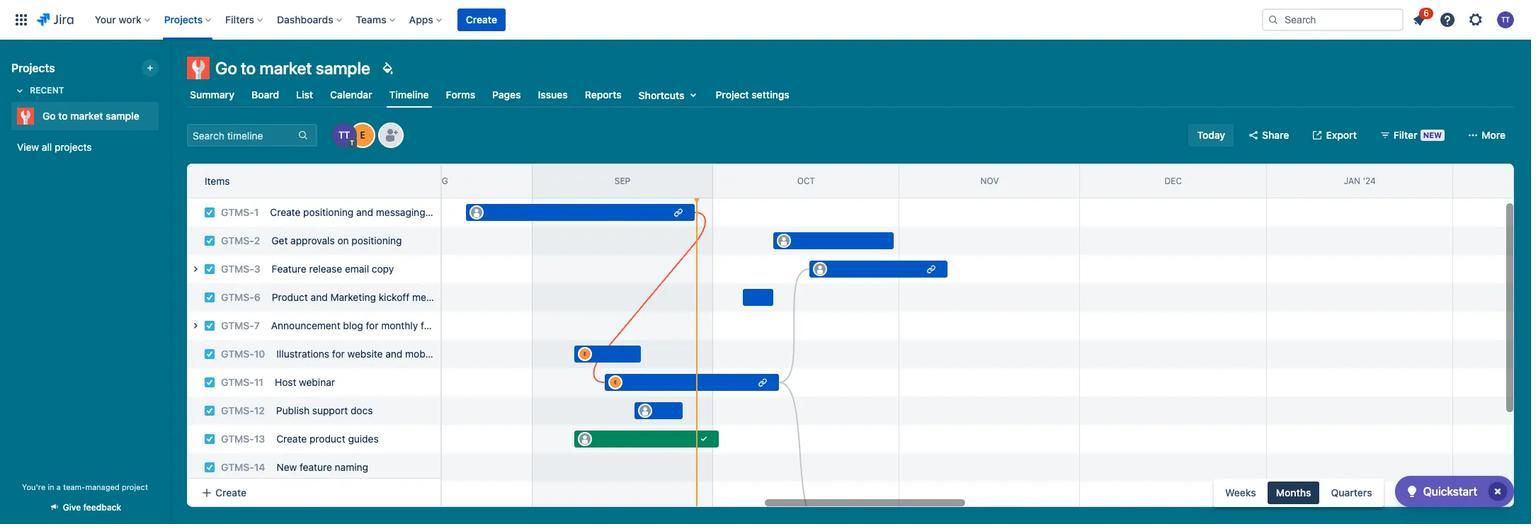 Task type: vqa. For each thing, say whether or not it's contained in the screenshot.
GTMS-1 link on the left top of page
yes



Task type: describe. For each thing, give the bounding box(es) containing it.
show child issues image for gtms-7
[[187, 317, 204, 334]]

gtms-7 link
[[221, 319, 260, 331]]

quarters
[[1331, 487, 1372, 499]]

your profile and settings image
[[1497, 11, 1514, 28]]

2
[[254, 234, 260, 246]]

task image for gtms-7
[[204, 320, 215, 331]]

your work
[[95, 13, 141, 25]]

task image for gtms-6
[[204, 292, 215, 303]]

task image for gtms-11
[[204, 377, 215, 388]]

filters button
[[221, 8, 268, 31]]

reports
[[585, 89, 622, 101]]

gtms-12 link
[[221, 404, 265, 416]]

add to starred image
[[154, 108, 171, 125]]

email
[[345, 263, 369, 275]]

interviews
[[341, 489, 387, 501]]

gtms- for 1
[[221, 206, 254, 218]]

board link
[[249, 82, 282, 108]]

projects inside projects 'popup button'
[[164, 13, 203, 25]]

teams button
[[352, 8, 401, 31]]

weeks button
[[1217, 482, 1265, 504]]

blog
[[343, 319, 363, 331]]

board
[[251, 89, 279, 101]]

illustrations for website and mobile app
[[276, 348, 456, 360]]

quarters button
[[1323, 482, 1381, 504]]

settings
[[752, 89, 789, 101]]

1
[[254, 206, 259, 218]]

view
[[17, 141, 39, 153]]

6 inside banner
[[1424, 8, 1429, 18]]

a
[[57, 482, 61, 491]]

dashboards button
[[273, 8, 347, 31]]

0 vertical spatial sample
[[316, 58, 370, 78]]

create positioning and messaging for new feature
[[270, 206, 497, 218]]

0 vertical spatial go to market sample
[[215, 58, 370, 78]]

1 vertical spatial feature
[[421, 319, 453, 331]]

you're in a team-managed project
[[22, 482, 148, 491]]

1 vertical spatial positioning
[[352, 234, 402, 246]]

months
[[1276, 487, 1311, 499]]

3
[[254, 263, 260, 275]]

gtms- for 15
[[221, 489, 254, 501]]

guides
[[348, 433, 379, 445]]

forms
[[446, 89, 475, 101]]

gtms-7
[[221, 319, 260, 331]]

shortcuts
[[639, 89, 684, 101]]

recent
[[30, 85, 64, 96]]

pages link
[[489, 82, 524, 108]]

conduct user interviews for feedback
[[276, 489, 448, 501]]

oct
[[797, 175, 815, 186]]

mobile
[[405, 348, 436, 360]]

export button
[[1303, 124, 1365, 147]]

collapse recent projects image
[[11, 82, 28, 99]]

check image
[[1403, 483, 1420, 500]]

13
[[254, 433, 265, 445]]

gtms-10 link
[[221, 348, 265, 360]]

projects
[[55, 141, 92, 153]]

gtms-11 link
[[221, 376, 263, 388]]

shortcuts button
[[636, 82, 704, 108]]

task image for gtms-15
[[204, 490, 215, 501]]

1 vertical spatial projects
[[11, 62, 55, 74]]

host
[[275, 376, 296, 388]]

14
[[254, 461, 265, 473]]

product
[[272, 291, 308, 303]]

today
[[1197, 129, 1225, 141]]

dashboards
[[277, 13, 333, 25]]

view all projects link
[[11, 135, 159, 160]]

1 vertical spatial and
[[311, 291, 328, 303]]

0 horizontal spatial sample
[[106, 110, 139, 122]]

gtms- for 11
[[221, 376, 254, 388]]

0 vertical spatial and
[[356, 206, 373, 218]]

support
[[312, 404, 348, 416]]

create button inside primary element
[[457, 8, 506, 31]]

1 horizontal spatial to
[[241, 58, 256, 78]]

filters
[[225, 13, 254, 25]]

show child issues image for gtms-3
[[187, 261, 204, 278]]

monthly
[[381, 319, 418, 331]]

messaging
[[376, 206, 425, 218]]

docs
[[351, 404, 373, 416]]

product and marketing kickoff meeting
[[272, 291, 449, 303]]

create product guides
[[276, 433, 379, 445]]

gtms-13 link
[[221, 433, 265, 445]]

list
[[296, 89, 313, 101]]

quickstart
[[1423, 485, 1477, 498]]

webinar
[[299, 376, 335, 388]]

go to market sample link
[[11, 102, 153, 130]]

website
[[347, 348, 383, 360]]

0 vertical spatial positioning
[[303, 206, 354, 218]]

jan '24
[[1344, 175, 1376, 186]]

feature
[[272, 263, 306, 275]]

publish support docs
[[276, 404, 373, 416]]

announcement blog for monthly feature updates
[[271, 319, 493, 331]]

gtms- for 14
[[221, 461, 254, 473]]

0 horizontal spatial to
[[58, 110, 68, 122]]

help image
[[1439, 11, 1456, 28]]

filter new
[[1394, 129, 1442, 141]]

export
[[1326, 129, 1357, 141]]

months button
[[1268, 482, 1320, 504]]

create right 1
[[270, 206, 301, 218]]

search image
[[1268, 14, 1279, 25]]

task image for gtms-3
[[204, 263, 215, 275]]

primary element
[[8, 0, 1262, 40]]

eloisefrancis23 image
[[351, 124, 374, 147]]

work
[[119, 13, 141, 25]]

Search timeline text field
[[188, 125, 296, 145]]

sep
[[615, 175, 630, 186]]

dismiss quickstart image
[[1486, 480, 1509, 503]]

filter
[[1394, 129, 1418, 141]]

gtms- for 12
[[221, 404, 254, 416]]

0 vertical spatial feedback
[[405, 489, 448, 501]]

weeks
[[1225, 487, 1256, 499]]

give feedback button
[[40, 496, 130, 519]]

more button
[[1459, 124, 1514, 147]]

1 vertical spatial 6
[[254, 291, 260, 303]]

app
[[438, 348, 456, 360]]

give feedback
[[63, 502, 121, 513]]

summary link
[[187, 82, 237, 108]]

forms link
[[443, 82, 478, 108]]

2 vertical spatial and
[[385, 348, 402, 360]]

project settings
[[716, 89, 789, 101]]

timeline
[[389, 88, 429, 100]]

sidebar navigation image
[[154, 57, 186, 85]]



Task type: locate. For each thing, give the bounding box(es) containing it.
gtms-14 link
[[221, 461, 265, 473]]

jira image
[[37, 11, 73, 28], [37, 11, 73, 28]]

project
[[122, 482, 148, 491]]

1 vertical spatial task image
[[204, 433, 215, 445]]

1 horizontal spatial go
[[215, 58, 237, 78]]

task image for gtms-12
[[204, 405, 215, 416]]

0 vertical spatial task image
[[204, 320, 215, 331]]

to down recent
[[58, 110, 68, 122]]

announcement
[[271, 319, 340, 331]]

gtms- down gtms-12 link
[[221, 433, 254, 445]]

'24
[[1363, 175, 1376, 186]]

7 task image from the top
[[204, 405, 215, 416]]

product
[[309, 433, 345, 445]]

nov
[[980, 175, 999, 186]]

10 gtms- from the top
[[221, 461, 254, 473]]

2 vertical spatial task image
[[204, 462, 215, 473]]

approvals
[[290, 234, 335, 246]]

go inside go to market sample link
[[42, 110, 56, 122]]

gtms-6 link
[[221, 291, 260, 303]]

task image left gtms-12 link
[[204, 405, 215, 416]]

2 horizontal spatial and
[[385, 348, 402, 360]]

projects up sidebar navigation image
[[164, 13, 203, 25]]

0 vertical spatial feature
[[465, 206, 497, 218]]

go to market sample up list
[[215, 58, 370, 78]]

gtms- down "gtms-1" link
[[221, 234, 254, 246]]

go up the summary
[[215, 58, 237, 78]]

feature
[[465, 206, 497, 218], [421, 319, 453, 331], [300, 461, 332, 473]]

notifications image
[[1411, 11, 1428, 28]]

gtms-1 link
[[221, 206, 259, 218]]

feedback inside button
[[83, 502, 121, 513]]

banner
[[0, 0, 1531, 40]]

task image left gtms-13 link
[[204, 433, 215, 445]]

task image left gtms-6 link
[[204, 292, 215, 303]]

aug
[[430, 175, 448, 186]]

9 gtms- from the top
[[221, 433, 254, 445]]

to up board
[[241, 58, 256, 78]]

gtms-14
[[221, 461, 265, 473]]

0 vertical spatial create button
[[457, 8, 506, 31]]

0 vertical spatial projects
[[164, 13, 203, 25]]

create button down new feature naming
[[193, 480, 436, 505]]

items
[[205, 175, 230, 187]]

create project image
[[144, 62, 156, 74]]

0 horizontal spatial and
[[311, 291, 328, 303]]

projects up recent
[[11, 62, 55, 74]]

positioning up 'copy' at bottom left
[[352, 234, 402, 246]]

5 task image from the top
[[204, 348, 215, 360]]

go
[[215, 58, 237, 78], [42, 110, 56, 122]]

8 gtms- from the top
[[221, 404, 254, 416]]

2 gtms- from the top
[[221, 234, 254, 246]]

6 task image from the top
[[204, 377, 215, 388]]

go down recent
[[42, 110, 56, 122]]

feature right "new"
[[465, 206, 497, 218]]

2 show child issues image from the top
[[187, 317, 204, 334]]

1 vertical spatial market
[[70, 110, 103, 122]]

0 vertical spatial market
[[260, 58, 312, 78]]

1 vertical spatial show child issues image
[[187, 317, 204, 334]]

gtms-13
[[221, 433, 265, 445]]

gtms- down the gtms-6
[[221, 319, 254, 331]]

gtms-1
[[221, 206, 259, 218]]

and left mobile
[[385, 348, 402, 360]]

view all projects
[[17, 141, 92, 153]]

2 task image from the top
[[204, 433, 215, 445]]

new
[[1423, 130, 1442, 140], [277, 461, 297, 473]]

list link
[[293, 82, 316, 108]]

tab list
[[178, 82, 1523, 108]]

gtms- for 7
[[221, 319, 254, 331]]

feedback
[[405, 489, 448, 501], [83, 502, 121, 513]]

appswitcher icon image
[[13, 11, 30, 28]]

15
[[254, 489, 265, 501]]

create inside primary element
[[466, 13, 497, 25]]

6 left help icon at the right top of page
[[1424, 8, 1429, 18]]

gtms- for 3
[[221, 263, 254, 275]]

task image left gtms-11 link
[[204, 377, 215, 388]]

0 horizontal spatial go
[[42, 110, 56, 122]]

2 horizontal spatial feature
[[465, 206, 497, 218]]

kickoff
[[379, 291, 409, 303]]

settings image
[[1467, 11, 1484, 28]]

feature down meeting on the left bottom
[[421, 319, 453, 331]]

go to market sample
[[215, 58, 370, 78], [42, 110, 139, 122]]

gtms- for 13
[[221, 433, 254, 445]]

12
[[254, 404, 265, 416]]

0 horizontal spatial feature
[[300, 461, 332, 473]]

jul
[[244, 175, 260, 186]]

0 vertical spatial to
[[241, 58, 256, 78]]

1 gtms- from the top
[[221, 206, 254, 218]]

1 vertical spatial sample
[[106, 110, 139, 122]]

1 horizontal spatial projects
[[164, 13, 203, 25]]

task image left gtms-3 link
[[204, 263, 215, 275]]

create right apps popup button
[[466, 13, 497, 25]]

show child issues image
[[187, 261, 204, 278], [187, 317, 204, 334]]

3 gtms- from the top
[[221, 263, 254, 275]]

task image
[[204, 207, 215, 218], [204, 235, 215, 246], [204, 263, 215, 275], [204, 292, 215, 303], [204, 348, 215, 360], [204, 377, 215, 388], [204, 405, 215, 416], [204, 490, 215, 501]]

1 horizontal spatial 6
[[1424, 8, 1429, 18]]

task image left gtms-7
[[204, 320, 215, 331]]

managed
[[85, 482, 120, 491]]

calendar link
[[327, 82, 375, 108]]

release
[[309, 263, 342, 275]]

0 vertical spatial new
[[1423, 130, 1442, 140]]

sample left add to starred icon
[[106, 110, 139, 122]]

meeting
[[412, 291, 449, 303]]

feedback right 'interviews'
[[405, 489, 448, 501]]

pages
[[492, 89, 521, 101]]

show child issues image left gtms-7 link
[[187, 317, 204, 334]]

marketing
[[330, 291, 376, 303]]

0 vertical spatial 6
[[1424, 8, 1429, 18]]

1 horizontal spatial and
[[356, 206, 373, 218]]

gtms-11
[[221, 376, 263, 388]]

1 horizontal spatial create button
[[457, 8, 506, 31]]

0 vertical spatial show child issues image
[[187, 261, 204, 278]]

for right blog
[[366, 319, 379, 331]]

new right filter
[[1423, 130, 1442, 140]]

1 show child issues image from the top
[[187, 261, 204, 278]]

3 task image from the top
[[204, 263, 215, 275]]

gtms-3 link
[[221, 263, 260, 275]]

calendar
[[330, 89, 372, 101]]

0 horizontal spatial go to market sample
[[42, 110, 139, 122]]

and left "messaging"
[[356, 206, 373, 218]]

terry turtle image
[[333, 124, 356, 147]]

1 vertical spatial new
[[277, 461, 297, 473]]

feature release email copy
[[272, 263, 394, 275]]

1 horizontal spatial market
[[260, 58, 312, 78]]

gtms-2
[[221, 234, 260, 246]]

1 horizontal spatial feature
[[421, 319, 453, 331]]

gtms- up the gtms-12
[[221, 376, 254, 388]]

reports link
[[582, 82, 624, 108]]

6 down 3
[[254, 291, 260, 303]]

and down release
[[311, 291, 328, 303]]

0 horizontal spatial projects
[[11, 62, 55, 74]]

task image for gtms-10
[[204, 348, 215, 360]]

0 horizontal spatial 6
[[254, 291, 260, 303]]

task image for gtms-2
[[204, 235, 215, 246]]

11 gtms- from the top
[[221, 489, 254, 501]]

teams
[[356, 13, 386, 25]]

Search field
[[1262, 8, 1404, 31]]

task image for gtms-14
[[204, 462, 215, 473]]

new right 14
[[277, 461, 297, 473]]

gtms- up gtms-7 link
[[221, 291, 254, 303]]

set background color image
[[379, 59, 396, 76]]

positioning up the get approvals on positioning
[[303, 206, 354, 218]]

7 gtms- from the top
[[221, 376, 254, 388]]

11
[[254, 376, 263, 388]]

apps button
[[405, 8, 447, 31]]

4 task image from the top
[[204, 292, 215, 303]]

new feature naming
[[277, 461, 368, 473]]

add people image
[[382, 127, 399, 144]]

1 task image from the top
[[204, 320, 215, 331]]

show child issues image left gtms-3 link
[[187, 261, 204, 278]]

updates
[[456, 319, 493, 331]]

gtms- down gtms-11
[[221, 404, 254, 416]]

new
[[443, 206, 462, 218]]

gtms-6
[[221, 291, 260, 303]]

gtms-
[[221, 206, 254, 218], [221, 234, 254, 246], [221, 263, 254, 275], [221, 291, 254, 303], [221, 319, 254, 331], [221, 348, 254, 360], [221, 376, 254, 388], [221, 404, 254, 416], [221, 433, 254, 445], [221, 461, 254, 473], [221, 489, 254, 501]]

4 gtms- from the top
[[221, 291, 254, 303]]

create down publish
[[276, 433, 307, 445]]

3 task image from the top
[[204, 462, 215, 473]]

create button right apps popup button
[[457, 8, 506, 31]]

market up view all projects link
[[70, 110, 103, 122]]

task image
[[204, 320, 215, 331], [204, 433, 215, 445], [204, 462, 215, 473]]

0 horizontal spatial create button
[[193, 480, 436, 505]]

task image left the gtms-2 link
[[204, 235, 215, 246]]

gtms- down the gtms-2 link
[[221, 263, 254, 275]]

for left website
[[332, 348, 345, 360]]

sample
[[316, 58, 370, 78], [106, 110, 139, 122]]

1 horizontal spatial new
[[1423, 130, 1442, 140]]

1 vertical spatial create button
[[193, 480, 436, 505]]

gtms- for 6
[[221, 291, 254, 303]]

sample up 'calendar'
[[316, 58, 370, 78]]

gtms-10
[[221, 348, 265, 360]]

gtms- for 10
[[221, 348, 254, 360]]

0 horizontal spatial feedback
[[83, 502, 121, 513]]

today button
[[1189, 124, 1234, 147]]

1 vertical spatial to
[[58, 110, 68, 122]]

gtms- for 2
[[221, 234, 254, 246]]

issues link
[[535, 82, 571, 108]]

1 horizontal spatial sample
[[316, 58, 370, 78]]

go to market sample up view all projects link
[[42, 110, 139, 122]]

task image for gtms-1
[[204, 207, 215, 218]]

feature down "product"
[[300, 461, 332, 473]]

1 horizontal spatial go to market sample
[[215, 58, 370, 78]]

gtms- up gtms-15 at left bottom
[[221, 461, 254, 473]]

summary
[[190, 89, 234, 101]]

0 horizontal spatial new
[[277, 461, 297, 473]]

new inside filter new
[[1423, 130, 1442, 140]]

gtms- up gtms-2
[[221, 206, 254, 218]]

issues
[[538, 89, 568, 101]]

1 vertical spatial go
[[42, 110, 56, 122]]

feedback down managed
[[83, 502, 121, 513]]

0 vertical spatial go
[[215, 58, 237, 78]]

project settings link
[[713, 82, 792, 108]]

1 horizontal spatial feedback
[[405, 489, 448, 501]]

market up list
[[260, 58, 312, 78]]

1 task image from the top
[[204, 207, 215, 218]]

task image left gtms-15 link
[[204, 490, 215, 501]]

all
[[42, 141, 52, 153]]

gtms-15 link
[[221, 489, 265, 501]]

task image left "gtms-1"
[[204, 207, 215, 218]]

task image for gtms-13
[[204, 433, 215, 445]]

tab list containing timeline
[[178, 82, 1523, 108]]

5 gtms- from the top
[[221, 319, 254, 331]]

conduct
[[276, 489, 315, 501]]

6
[[1424, 8, 1429, 18], [254, 291, 260, 303]]

1 vertical spatial feedback
[[83, 502, 121, 513]]

your work button
[[90, 8, 156, 31]]

give
[[63, 502, 81, 513]]

6 gtms- from the top
[[221, 348, 254, 360]]

1 vertical spatial go to market sample
[[42, 110, 139, 122]]

2 vertical spatial feature
[[300, 461, 332, 473]]

7
[[254, 319, 260, 331]]

create down gtms-14 link
[[215, 486, 247, 498]]

gtms- down gtms-14
[[221, 489, 254, 501]]

0 horizontal spatial market
[[70, 110, 103, 122]]

for right 'interviews'
[[390, 489, 403, 501]]

project
[[716, 89, 749, 101]]

task image left gtms-14
[[204, 462, 215, 473]]

banner containing your work
[[0, 0, 1531, 40]]

copy
[[372, 263, 394, 275]]

for left "new"
[[428, 206, 441, 218]]

market
[[260, 58, 312, 78], [70, 110, 103, 122]]

apps
[[409, 13, 433, 25]]

8 task image from the top
[[204, 490, 215, 501]]

gtms- down gtms-7 link
[[221, 348, 254, 360]]

get
[[271, 234, 288, 246]]

task image left gtms-10 link
[[204, 348, 215, 360]]

2 task image from the top
[[204, 235, 215, 246]]



